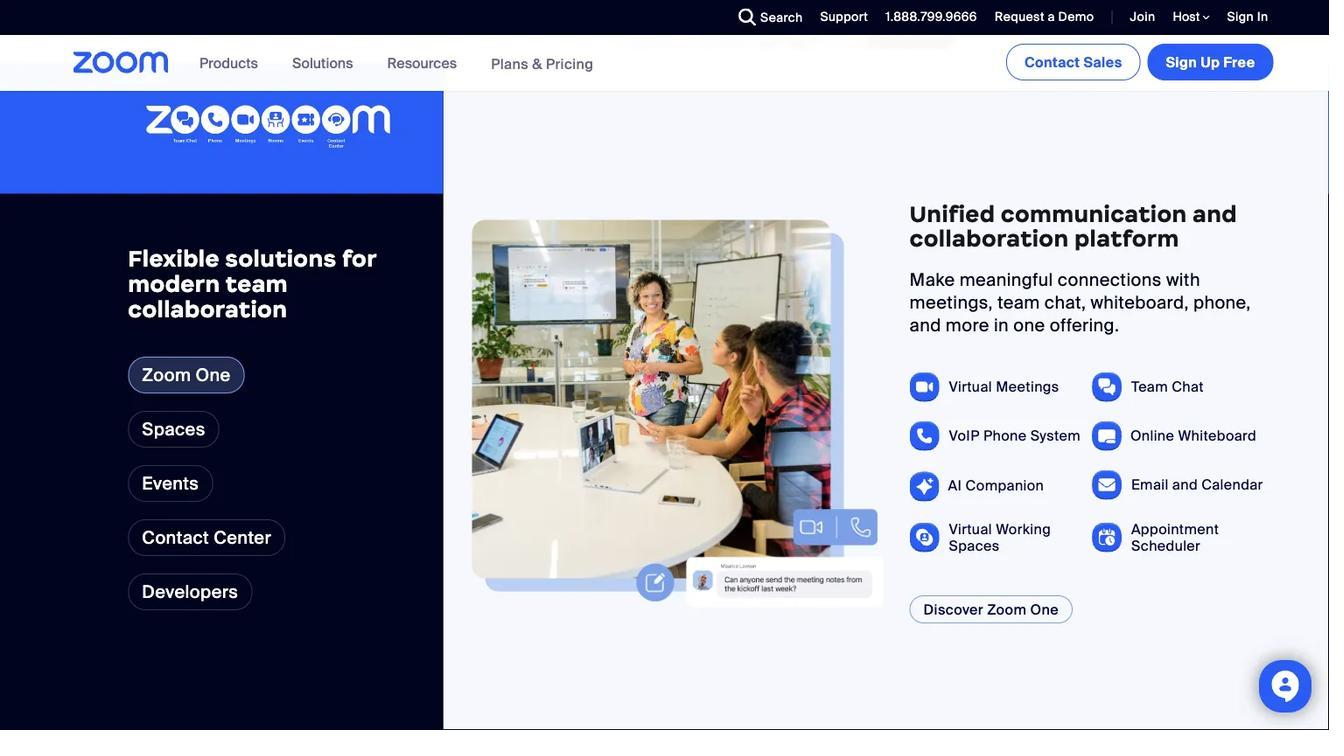 Task type: vqa. For each thing, say whether or not it's contained in the screenshot.
Contact Sales
yes



Task type: describe. For each thing, give the bounding box(es) containing it.
zoom one group
[[443, 62, 1330, 731]]

sales
[[1084, 53, 1123, 71]]

&
[[532, 54, 543, 73]]

contact sales link
[[1007, 44, 1141, 81]]

working
[[996, 520, 1051, 539]]

discover zoom one link
[[910, 596, 1073, 624]]

zoom one
[[142, 364, 231, 386]]

solutions
[[292, 54, 353, 72]]

appointment scheduler
[[1132, 520, 1220, 556]]

host
[[1173, 9, 1203, 25]]

system
[[1031, 427, 1081, 445]]

free
[[1224, 53, 1256, 71]]

plans & pricing
[[491, 54, 594, 73]]

zoom one tab
[[128, 357, 245, 394]]

banner containing contact sales
[[52, 35, 1278, 92]]

zoom inside "link"
[[988, 601, 1027, 619]]

calendar
[[1202, 476, 1264, 494]]

online whiteboard
[[1131, 427, 1257, 445]]

phone,
[[1194, 292, 1251, 314]]

voip phone system
[[949, 427, 1081, 445]]

contact sales
[[1025, 53, 1123, 71]]

collaboration inside unified communication and collaboration platform
[[910, 225, 1069, 253]]

demo
[[1059, 9, 1095, 25]]

in
[[1258, 9, 1269, 25]]

meetings,
[[910, 292, 993, 314]]

scheduler
[[1132, 537, 1201, 556]]

email
[[1132, 476, 1169, 494]]

zoom unified communication platform image
[[146, 105, 391, 151]]

resources button
[[387, 35, 465, 91]]

and inside unified communication and collaboration platform
[[1193, 199, 1238, 228]]

more
[[946, 315, 990, 337]]

companion
[[966, 477, 1045, 495]]

solutions
[[225, 245, 337, 273]]

contact for contact center
[[142, 527, 209, 549]]

with
[[1167, 269, 1201, 291]]

meetings
[[996, 378, 1060, 396]]

discover
[[924, 601, 984, 619]]

one inside discover zoom one "link"
[[1031, 601, 1059, 619]]

up
[[1201, 53, 1220, 71]]

virtual working spaces
[[949, 520, 1051, 556]]

pricing
[[546, 54, 594, 73]]

zoom inside tab
[[142, 364, 191, 386]]

chat,
[[1045, 292, 1087, 314]]

appointment scheduler link
[[1132, 520, 1271, 556]]

whiteboard,
[[1091, 292, 1189, 314]]

voip phone system link
[[949, 427, 1081, 445]]

appointment
[[1132, 520, 1220, 539]]

1.888.799.9666
[[886, 9, 978, 25]]

product information navigation
[[187, 35, 607, 92]]

request
[[995, 9, 1045, 25]]

center
[[214, 527, 271, 549]]

sign up free button
[[1148, 44, 1274, 81]]

flexible
[[128, 245, 220, 273]]

virtual working spaces link
[[949, 520, 1089, 556]]

plans
[[491, 54, 529, 73]]

chat
[[1172, 378, 1204, 396]]

team inside make meaningful connections with meetings, team chat, whiteboard, phone, and more in one offering.
[[998, 292, 1041, 314]]

unified communication and collaboration platform
[[910, 199, 1238, 253]]

virtual for virtual meetings
[[949, 378, 993, 396]]

host button
[[1173, 9, 1210, 25]]



Task type: locate. For each thing, give the bounding box(es) containing it.
0 vertical spatial sign
[[1228, 9, 1254, 25]]

2 virtual from the top
[[949, 520, 993, 539]]

1 horizontal spatial collaboration
[[910, 225, 1069, 253]]

virtual
[[949, 378, 993, 396], [949, 520, 993, 539]]

sign left in
[[1228, 9, 1254, 25]]

0 vertical spatial virtual
[[949, 378, 993, 396]]

meetings navigation
[[1003, 35, 1278, 84]]

make
[[910, 269, 956, 291]]

one
[[1014, 315, 1046, 337]]

join link
[[1117, 0, 1160, 35], [1131, 9, 1156, 25]]

whiteboard
[[1179, 427, 1257, 445]]

meaningful
[[960, 269, 1054, 291]]

zoom contact center tab
[[128, 520, 285, 557]]

offering.
[[1050, 315, 1120, 337]]

0 horizontal spatial team
[[226, 270, 288, 298]]

virtual inside virtual working spaces
[[949, 520, 993, 539]]

phone
[[984, 427, 1027, 445]]

0 vertical spatial zoom
[[142, 364, 191, 386]]

products
[[200, 54, 258, 72]]

banner
[[52, 35, 1278, 92]]

and up 'with'
[[1193, 199, 1238, 228]]

email and calendar
[[1132, 476, 1264, 494]]

sign left up
[[1166, 53, 1198, 71]]

contact left center
[[142, 527, 209, 549]]

1 vertical spatial one
[[1031, 601, 1059, 619]]

collaboration down flexible
[[128, 295, 287, 323]]

2 vertical spatial and
[[1173, 476, 1198, 494]]

for
[[342, 245, 376, 273]]

virtual for virtual working spaces
[[949, 520, 993, 539]]

0 horizontal spatial zoom
[[142, 364, 191, 386]]

1 vertical spatial sign
[[1166, 53, 1198, 71]]

1 horizontal spatial team
[[998, 292, 1041, 314]]

sign for sign in
[[1228, 9, 1254, 25]]

0 vertical spatial one
[[196, 364, 231, 386]]

virtual down ai
[[949, 520, 993, 539]]

in
[[994, 315, 1009, 337]]

team
[[1132, 378, 1169, 396]]

team chat link
[[1132, 378, 1204, 396]]

1 vertical spatial and
[[910, 315, 942, 337]]

and right email
[[1173, 476, 1198, 494]]

search
[[761, 9, 803, 25]]

0 horizontal spatial sign
[[1166, 53, 1198, 71]]

ai
[[949, 477, 962, 495]]

1 virtual from the top
[[949, 378, 993, 396]]

team chat
[[1132, 378, 1204, 396]]

team
[[226, 270, 288, 298], [998, 292, 1041, 314]]

1 vertical spatial contact
[[142, 527, 209, 549]]

team inside the flexible solutions for modern team collaboration
[[226, 270, 288, 298]]

email and calendar link
[[1132, 476, 1264, 494]]

contact inside tab
[[142, 527, 209, 549]]

online whiteboard link
[[1131, 427, 1257, 445]]

resources
[[387, 54, 457, 72]]

sign in link
[[1215, 0, 1278, 35], [1228, 9, 1269, 25]]

one
[[196, 364, 231, 386], [1031, 601, 1059, 619]]

request a demo
[[995, 9, 1095, 25]]

a
[[1048, 9, 1056, 25]]

ai companion link
[[949, 477, 1045, 495]]

support
[[821, 9, 869, 25]]

sign
[[1228, 9, 1254, 25], [1166, 53, 1198, 71]]

0 horizontal spatial collaboration
[[128, 295, 287, 323]]

1 horizontal spatial one
[[1031, 601, 1059, 619]]

1 horizontal spatial contact
[[1025, 53, 1081, 71]]

0 vertical spatial and
[[1193, 199, 1238, 228]]

spaces
[[949, 537, 1000, 556]]

1 horizontal spatial zoom
[[988, 601, 1027, 619]]

modern
[[128, 270, 220, 298]]

1 horizontal spatial sign
[[1228, 9, 1254, 25]]

join link up the meetings navigation
[[1131, 9, 1156, 25]]

request a demo link
[[982, 0, 1099, 35], [995, 9, 1095, 25]]

1 vertical spatial virtual
[[949, 520, 993, 539]]

one inside zoom one tab
[[196, 364, 231, 386]]

0 horizontal spatial contact
[[142, 527, 209, 549]]

contact
[[1025, 53, 1081, 71], [142, 527, 209, 549]]

1 vertical spatial zoom
[[988, 601, 1027, 619]]

online
[[1131, 427, 1175, 445]]

virtual meetings link
[[949, 378, 1060, 396]]

virtual meetings
[[949, 378, 1060, 396]]

solutions button
[[292, 35, 361, 91]]

1 vertical spatial collaboration
[[128, 295, 287, 323]]

collaboration inside the flexible solutions for modern team collaboration
[[128, 295, 287, 323]]

sign up free
[[1166, 53, 1256, 71]]

team up one
[[998, 292, 1041, 314]]

ai companion
[[949, 477, 1045, 495]]

sign for sign up free
[[1166, 53, 1198, 71]]

unified
[[910, 199, 996, 228]]

contact inside "link"
[[1025, 53, 1081, 71]]

and down meetings,
[[910, 315, 942, 337]]

sign in
[[1228, 9, 1269, 25]]

and
[[1193, 199, 1238, 228], [910, 315, 942, 337], [1173, 476, 1198, 494]]

contact down a
[[1025, 53, 1081, 71]]

collaboration up meaningful
[[910, 225, 1069, 253]]

zoom logo image
[[73, 52, 169, 74]]

team right "modern"
[[226, 270, 288, 298]]

zoom
[[142, 364, 191, 386], [988, 601, 1027, 619]]

voip
[[949, 427, 980, 445]]

search button
[[726, 0, 807, 35]]

1.888.799.9666 button
[[873, 0, 982, 35], [886, 9, 978, 25]]

contact center
[[142, 527, 271, 549]]

zoom interface icon - instant message image
[[633, 416, 884, 608]]

connections
[[1058, 269, 1162, 291]]

and inside make meaningful connections with meetings, team chat, whiteboard, phone, and more in one offering.
[[910, 315, 942, 337]]

join
[[1131, 9, 1156, 25]]

0 vertical spatial collaboration
[[910, 225, 1069, 253]]

discover zoom one
[[924, 601, 1059, 619]]

products button
[[200, 35, 266, 91]]

collaboration
[[910, 225, 1069, 253], [128, 295, 287, 323]]

make meaningful connections with meetings, team chat, whiteboard, phone, and more in one offering.
[[910, 269, 1251, 337]]

contact for contact sales
[[1025, 53, 1081, 71]]

support link
[[807, 0, 873, 35], [821, 9, 869, 25]]

sign inside sign up free 'button'
[[1166, 53, 1198, 71]]

communication
[[1001, 199, 1188, 228]]

flexible solutions for modern team collaboration tab list
[[128, 357, 285, 557]]

flexible solutions for modern team collaboration
[[128, 245, 376, 323]]

platform
[[1075, 225, 1180, 253]]

plans & pricing link
[[491, 54, 594, 73], [491, 54, 594, 73]]

virtual up voip
[[949, 378, 993, 396]]

0 vertical spatial contact
[[1025, 53, 1081, 71]]

0 horizontal spatial one
[[196, 364, 231, 386]]

join link left the host
[[1117, 0, 1160, 35]]



